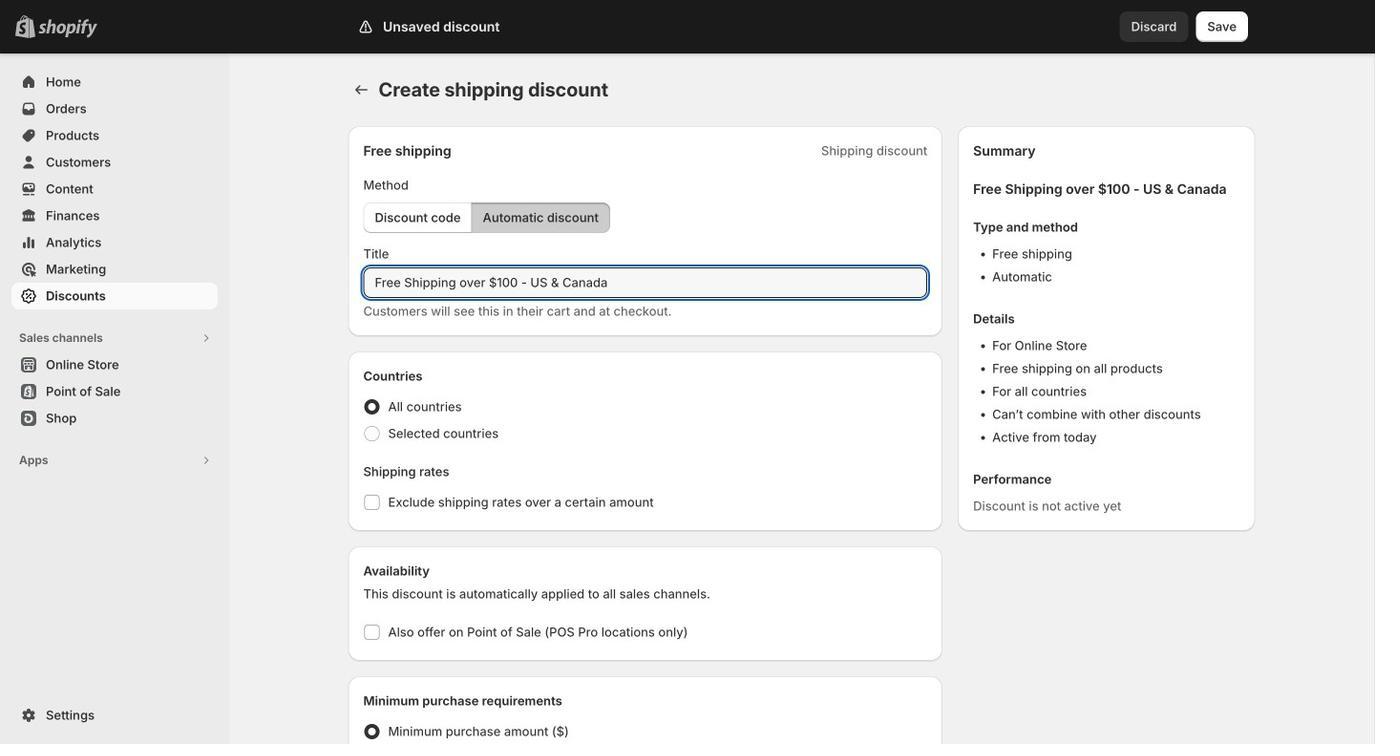 Task type: vqa. For each thing, say whether or not it's contained in the screenshot.
text box
yes



Task type: locate. For each thing, give the bounding box(es) containing it.
shopify image
[[38, 19, 97, 38]]

None text field
[[364, 268, 928, 298]]



